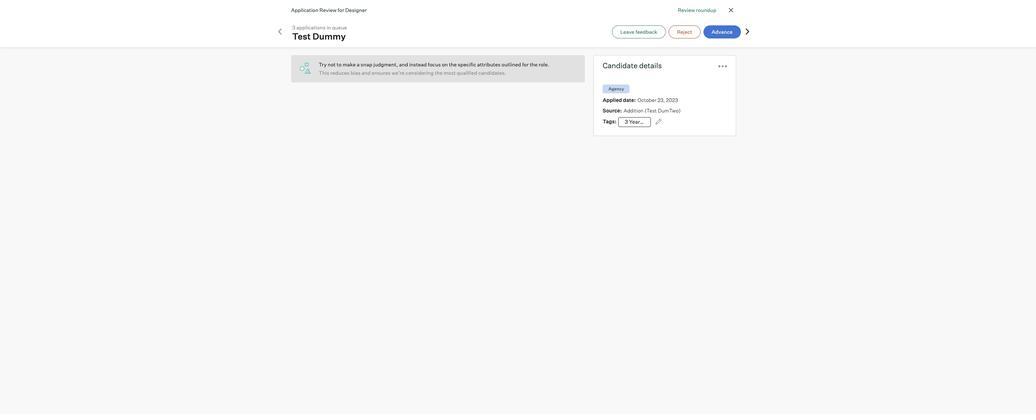 Task type: locate. For each thing, give the bounding box(es) containing it.
the
[[449, 61, 457, 68], [530, 61, 538, 68], [435, 70, 443, 76]]

0 vertical spatial and
[[399, 61, 408, 68]]

for right outlined
[[522, 61, 529, 68]]

review left roundup
[[678, 7, 695, 13]]

2 review from the left
[[320, 7, 337, 13]]

agency
[[609, 86, 624, 91]]

details
[[639, 61, 662, 70]]

we're
[[392, 70, 405, 76]]

reject button
[[669, 25, 701, 38]]

application review for designer
[[291, 7, 367, 13]]

roundup
[[696, 7, 716, 13]]

1 horizontal spatial review
[[678, 7, 695, 13]]

1 review from the left
[[678, 7, 695, 13]]

0 horizontal spatial and
[[362, 70, 371, 76]]

to
[[337, 61, 342, 68]]

queue
[[332, 24, 347, 30]]

reduces
[[330, 70, 350, 76]]

1 horizontal spatial the
[[449, 61, 457, 68]]

advance
[[712, 28, 733, 35]]

review roundup
[[678, 7, 716, 13]]

review
[[678, 7, 695, 13], [320, 7, 337, 13]]

date:
[[623, 97, 636, 103]]

add a candidate tag image
[[656, 119, 661, 124]]

attributes
[[477, 61, 501, 68]]

next element
[[744, 28, 751, 36]]

on
[[442, 61, 448, 68]]

for left designer
[[338, 7, 344, 13]]

1 vertical spatial for
[[522, 61, 529, 68]]

dummy
[[313, 31, 346, 42]]

considering
[[406, 70, 434, 76]]

for
[[338, 7, 344, 13], [522, 61, 529, 68]]

the right on
[[449, 61, 457, 68]]

0 horizontal spatial for
[[338, 7, 344, 13]]

try not to make a snap judgment, and instead focus on the specific attributes outlined for the role. this reduces bias and ensures we're considering the most qualified candidates.
[[319, 61, 549, 76]]

0 horizontal spatial the
[[435, 70, 443, 76]]

the down focus
[[435, 70, 443, 76]]

source: addition (test dumtwo)
[[603, 107, 681, 113]]

the left role.
[[530, 61, 538, 68]]

and down snap
[[362, 70, 371, 76]]

0 horizontal spatial review
[[320, 7, 337, 13]]

a
[[357, 61, 360, 68]]

judgment,
[[373, 61, 398, 68]]

candidate actions image
[[718, 65, 727, 68]]

instead
[[409, 61, 427, 68]]

snap
[[361, 61, 372, 68]]

close image
[[727, 6, 736, 15]]

designer
[[345, 7, 367, 13]]

feedback
[[636, 28, 657, 35]]

review up in
[[320, 7, 337, 13]]

0 vertical spatial for
[[338, 7, 344, 13]]

and
[[399, 61, 408, 68], [362, 70, 371, 76]]

previous element
[[276, 28, 284, 36]]

outlined
[[502, 61, 521, 68]]

and up 'we're'
[[399, 61, 408, 68]]

dumtwo)
[[658, 107, 681, 113]]

test
[[292, 31, 311, 42]]

1 horizontal spatial for
[[522, 61, 529, 68]]



Task type: vqa. For each thing, say whether or not it's contained in the screenshot.
SOURCE:
yes



Task type: describe. For each thing, give the bounding box(es) containing it.
2 horizontal spatial the
[[530, 61, 538, 68]]

most
[[444, 70, 456, 76]]

leave feedback button
[[612, 25, 666, 38]]

bias
[[351, 70, 361, 76]]

review roundup link
[[678, 6, 716, 14]]

candidate
[[603, 61, 638, 70]]

for inside try not to make a snap judgment, and instead focus on the specific attributes outlined for the role. this reduces bias and ensures we're considering the most qualified candidates.
[[522, 61, 529, 68]]

23,
[[658, 97, 665, 103]]

test dummy link
[[292, 31, 350, 42]]

candidate details
[[603, 61, 662, 70]]

2023
[[666, 97, 678, 103]]

make
[[343, 61, 356, 68]]

applied date: october 23, 2023
[[603, 97, 678, 103]]

review inside review roundup link
[[678, 7, 695, 13]]

source:
[[603, 107, 622, 113]]

addition
[[624, 107, 644, 113]]

leave feedback
[[620, 28, 657, 35]]

specific
[[458, 61, 476, 68]]

advance button
[[703, 25, 741, 38]]

ensures
[[372, 70, 391, 76]]

applied
[[603, 97, 622, 103]]

october
[[638, 97, 657, 103]]

tags:
[[603, 118, 616, 124]]

leave
[[620, 28, 634, 35]]

candidate actions element
[[718, 59, 727, 72]]

not
[[328, 61, 336, 68]]

3
[[292, 24, 295, 30]]

this
[[319, 70, 329, 76]]

application
[[291, 7, 318, 13]]

in
[[327, 24, 331, 30]]

(test
[[645, 107, 657, 113]]

1 horizontal spatial and
[[399, 61, 408, 68]]

next image
[[744, 28, 751, 35]]

candidates.
[[478, 70, 506, 76]]

3 applications in queue test dummy
[[292, 24, 347, 42]]

focus
[[428, 61, 441, 68]]

applications
[[296, 24, 326, 30]]

role.
[[539, 61, 549, 68]]

try
[[319, 61, 327, 68]]

qualified
[[457, 70, 477, 76]]

1 vertical spatial and
[[362, 70, 371, 76]]

reject
[[677, 28, 692, 35]]



